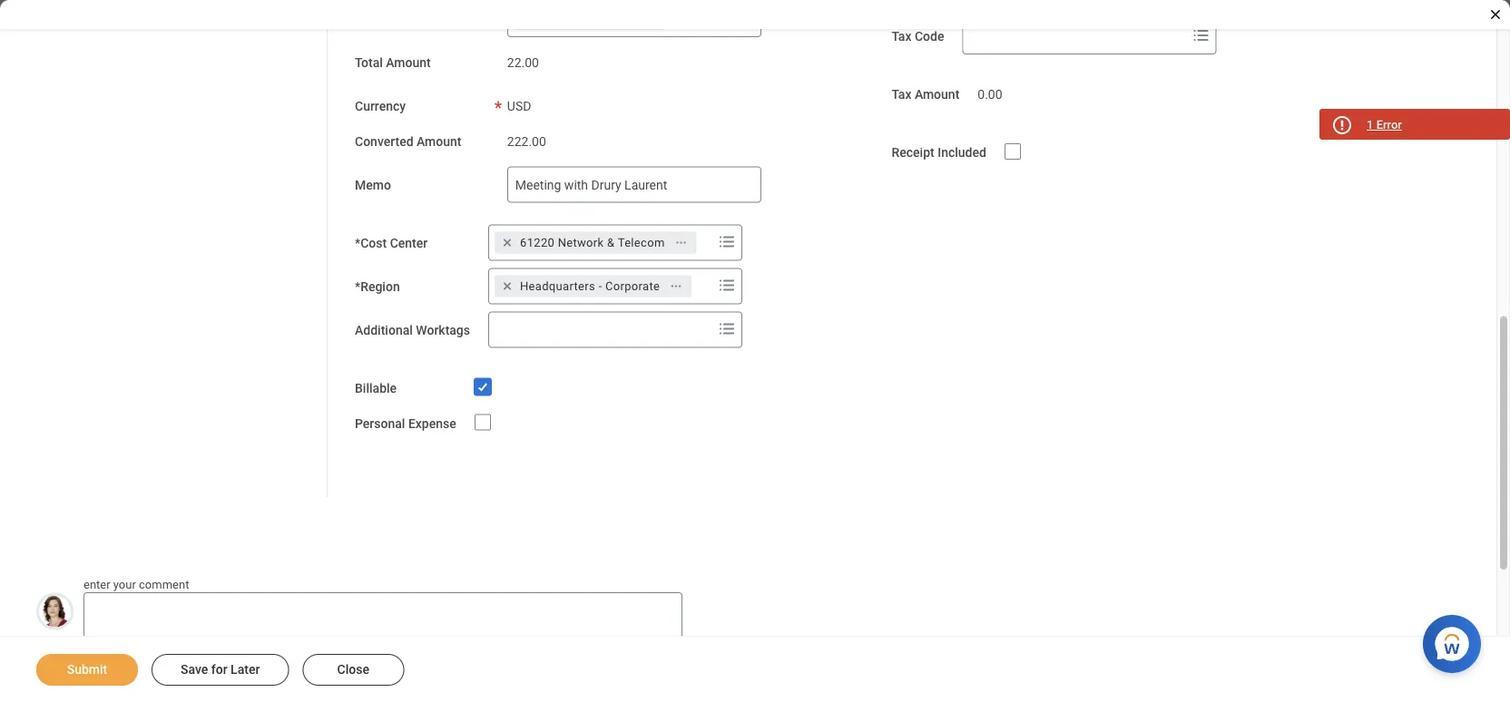 Task type: vqa. For each thing, say whether or not it's contained in the screenshot.
top this
no



Task type: locate. For each thing, give the bounding box(es) containing it.
comment
[[139, 578, 189, 592]]

related actions image for *region
[[670, 280, 683, 293]]

x small image
[[498, 234, 517, 252]]

receipt included
[[892, 146, 987, 161]]

2 tax from the top
[[892, 88, 912, 103]]

tax left code
[[892, 30, 912, 44]]

close button
[[303, 654, 404, 686]]

prompts image for code
[[1190, 25, 1212, 47]]

Memo text field
[[507, 167, 761, 203]]

amount for tax amount
[[915, 88, 960, 103]]

close
[[337, 663, 369, 678]]

amount right total
[[386, 56, 431, 71]]

region
[[36, 0, 328, 497]]

0 vertical spatial related actions image
[[675, 237, 688, 249]]

receipt
[[892, 146, 935, 161]]

related actions image right corporate
[[670, 280, 683, 293]]

2 vertical spatial prompts image
[[716, 275, 738, 297]]

0 vertical spatial prompts image
[[1190, 25, 1212, 47]]

related actions image inside headquarters - corporate, press delete to clear value. "option"
[[670, 280, 683, 293]]

employee's photo (logan mcneil) image
[[36, 594, 74, 631]]

amount right converted
[[417, 134, 462, 149]]

dialog containing tax code
[[0, 0, 1510, 703]]

car rental & fuel, press delete to clear value. option
[[514, 8, 665, 30]]

0 vertical spatial tax
[[892, 30, 912, 44]]

amount for converted amount
[[417, 134, 462, 149]]

converted
[[355, 134, 414, 149]]

1 tax from the top
[[892, 30, 912, 44]]

tax up receipt
[[892, 88, 912, 103]]

related actions image inside 61220 network & telecom, press delete to clear value. option
[[675, 237, 688, 249]]

corporate
[[605, 280, 660, 294]]

1 vertical spatial tax
[[892, 88, 912, 103]]

1 error button
[[1320, 109, 1510, 140]]

memo
[[355, 178, 391, 193]]

dialog
[[0, 0, 1510, 703]]

&
[[607, 236, 615, 250]]

22.00
[[507, 56, 539, 71]]

1 vertical spatial amount
[[915, 88, 960, 103]]

Tax Code field
[[964, 20, 1187, 53]]

enter your comment
[[84, 578, 189, 592]]

related actions image right telecom
[[675, 237, 688, 249]]

additional
[[355, 323, 413, 338]]

1 vertical spatial prompts image
[[716, 231, 738, 253]]

61220 network & telecom element
[[520, 235, 665, 251]]

prompts image
[[1190, 25, 1212, 47], [716, 231, 738, 253], [716, 275, 738, 297]]

related actions image
[[675, 237, 688, 249], [670, 280, 683, 293]]

tax
[[892, 30, 912, 44], [892, 88, 912, 103]]

1 vertical spatial related actions image
[[670, 280, 683, 293]]

61220 network & telecom, press delete to clear value. option
[[495, 232, 697, 254]]

network
[[558, 236, 604, 250]]

currency
[[355, 99, 406, 114]]

submit
[[67, 663, 107, 678]]

0 vertical spatial amount
[[386, 56, 431, 71]]

code
[[915, 30, 944, 44]]

later
[[231, 663, 260, 678]]

2 vertical spatial amount
[[417, 134, 462, 149]]

check small image
[[472, 377, 494, 399]]

amount
[[386, 56, 431, 71], [915, 88, 960, 103], [417, 134, 462, 149]]

amount left 0.00
[[915, 88, 960, 103]]

action bar region
[[0, 636, 1510, 703]]

amount for total amount
[[386, 56, 431, 71]]



Task type: describe. For each thing, give the bounding box(es) containing it.
tax for tax code
[[892, 30, 912, 44]]

0.00
[[978, 88, 1003, 103]]

tax code
[[892, 30, 944, 44]]

close create expense report image
[[1489, 7, 1503, 22]]

enter your comment text field
[[84, 593, 683, 651]]

headquarters - corporate element
[[520, 279, 660, 295]]

tax for tax amount
[[892, 88, 912, 103]]

tax amount
[[892, 88, 960, 103]]

converted amount
[[355, 134, 462, 149]]

center
[[390, 236, 428, 251]]

related actions image for *cost center
[[675, 237, 688, 249]]

1 error
[[1367, 118, 1402, 132]]

1
[[1367, 118, 1374, 132]]

additional worktags
[[355, 323, 470, 338]]

submit button
[[36, 654, 138, 686]]

your
[[113, 578, 136, 592]]

61220
[[520, 236, 555, 250]]

total amount
[[355, 56, 431, 71]]

headquarters
[[520, 280, 595, 294]]

*cost
[[355, 236, 387, 251]]

workday assistant region
[[1423, 608, 1489, 674]]

personal expense
[[355, 416, 456, 431]]

prompts image for center
[[716, 231, 738, 253]]

for
[[211, 663, 227, 678]]

*region
[[355, 280, 400, 295]]

*cost center
[[355, 236, 428, 251]]

save for later button
[[152, 654, 289, 686]]

headquarters - corporate
[[520, 280, 660, 294]]

enter
[[84, 578, 110, 592]]

61220 network & telecom
[[520, 236, 665, 250]]

total
[[355, 56, 383, 71]]

telecom
[[618, 236, 665, 250]]

Additional Worktags field
[[489, 314, 713, 347]]

222.00
[[507, 134, 546, 149]]

-
[[599, 280, 602, 294]]

usd
[[507, 99, 531, 114]]

personal
[[355, 416, 405, 431]]

billable
[[355, 381, 397, 396]]

included
[[938, 146, 987, 161]]

prompts image
[[716, 319, 738, 340]]

save
[[181, 663, 208, 678]]

worktags
[[416, 323, 470, 338]]

save for later
[[181, 663, 260, 678]]

x small image
[[498, 278, 517, 296]]

error
[[1377, 118, 1402, 132]]

headquarters - corporate, press delete to clear value. option
[[495, 276, 692, 298]]

expense
[[408, 416, 456, 431]]

exclamation image
[[1335, 119, 1349, 133]]



